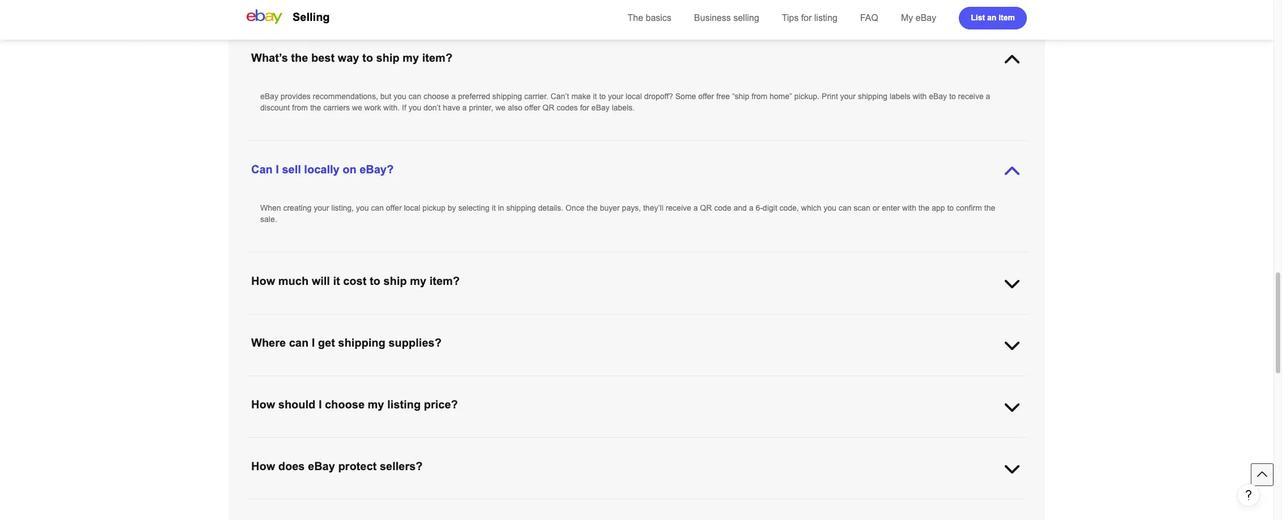 Task type: vqa. For each thing, say whether or not it's contained in the screenshot.
Featured Event
no



Task type: locate. For each thing, give the bounding box(es) containing it.
for down items,
[[308, 450, 317, 459]]

seller
[[723, 501, 742, 510]]

more left about
[[680, 501, 698, 510]]

1 horizontal spatial price
[[379, 439, 397, 448]]

way
[[338, 52, 359, 64]]

1 vertical spatial i
[[312, 337, 315, 349]]

listing right tips
[[814, 13, 838, 23]]

2 horizontal spatial offer
[[698, 92, 714, 101]]

can left scan
[[839, 204, 852, 213]]

1 horizontal spatial sell
[[825, 439, 837, 448]]

where can i get shipping supplies?
[[251, 337, 442, 349]]

for
[[260, 439, 272, 448]]

have right do,
[[600, 501, 617, 510]]

2 horizontal spatial it
[[593, 92, 597, 101]]

have right "don't"
[[443, 103, 460, 112]]

i right "can"
[[276, 163, 279, 176]]

i for should
[[319, 399, 322, 411]]

1 vertical spatial or
[[879, 439, 886, 448]]

your up "labels."
[[608, 92, 623, 101]]

how left the should
[[251, 399, 275, 411]]

sell right prefer
[[825, 439, 837, 448]]

i right the should
[[319, 399, 322, 411]]

0 horizontal spatial choose
[[325, 399, 365, 411]]

0 vertical spatial i
[[276, 163, 279, 176]]

they
[[557, 501, 572, 510]]

local inside "when creating your listing, you can offer local pickup by selecting it in shipping details. once the buyer pays, they'll receive a qr code and a 6-digit code, which you can scan or enter with the app to confirm the sale."
[[404, 204, 420, 213]]

0 horizontal spatial more
[[384, 450, 402, 459]]

how for how does ebay protect sellers?
[[251, 460, 275, 473]]

0 vertical spatial have
[[443, 103, 460, 112]]

1 horizontal spatial from
[[752, 92, 768, 101]]

business selling link
[[694, 13, 759, 23]]

0 vertical spatial qr
[[543, 103, 554, 112]]

list an item link
[[959, 7, 1027, 29]]

how
[[761, 439, 776, 448]]

discount
[[260, 103, 290, 112]]

pays,
[[622, 204, 641, 213]]

starting
[[260, 450, 286, 459]]

when left they
[[534, 501, 555, 510]]

can up auctions
[[330, 439, 342, 448]]

the
[[628, 13, 643, 23]]

price up does
[[289, 450, 306, 459]]

how for how much will it cost to ship my item?
[[251, 275, 275, 288]]

0 vertical spatial receive
[[958, 92, 984, 101]]

0 vertical spatial my
[[403, 52, 419, 64]]

to right prefer
[[816, 439, 822, 448]]

when
[[260, 204, 281, 213], [534, 501, 555, 510]]

you up if
[[394, 92, 406, 101]]

choose up "don't"
[[424, 92, 449, 101]]

0 vertical spatial it
[[593, 92, 597, 101]]

recently
[[522, 439, 549, 448]]

choose
[[424, 92, 449, 101], [325, 399, 365, 411]]

can't
[[551, 92, 569, 101]]

0 vertical spatial or
[[873, 204, 880, 213]]

also
[[508, 103, 522, 112]]

with right labels
[[913, 92, 927, 101]]

sold,
[[552, 439, 568, 448]]

with
[[913, 92, 927, 101], [902, 204, 916, 213]]

confirm
[[956, 204, 982, 213]]

offer inside "when creating your listing, you can offer local pickup by selecting it in shipping details. once the buyer pays, they'll receive a qr code and a 6-digit code, which you can scan or enter with the app to confirm the sale."
[[386, 204, 402, 213]]

that left "are" at bottom
[[399, 501, 412, 510]]

offer left pickup
[[386, 204, 402, 213]]

1 vertical spatial offer
[[525, 103, 540, 112]]

item
[[999, 13, 1015, 22], [689, 439, 704, 448]]

the right once
[[587, 204, 598, 213]]

from down provides
[[292, 103, 308, 112]]

ebay
[[916, 13, 936, 23], [260, 92, 278, 101], [929, 92, 947, 101], [592, 103, 610, 112], [308, 460, 335, 473]]

we right do,
[[587, 501, 597, 510]]

will
[[312, 275, 330, 288]]

tips
[[782, 13, 799, 23]]

1 horizontal spatial it
[[492, 204, 496, 213]]

home"
[[770, 92, 792, 101]]

0 horizontal spatial local
[[404, 204, 420, 213]]

1 vertical spatial with
[[902, 204, 916, 213]]

item right an
[[999, 13, 1015, 22]]

qr inside "when creating your listing, you can offer local pickup by selecting it in shipping details. once the buyer pays, they'll receive a qr code and a 6-digit code, which you can scan or enter with the app to confirm the sale."
[[700, 204, 712, 213]]

don't
[[424, 103, 441, 112]]

things
[[332, 501, 353, 510]]

selling
[[734, 13, 759, 23]]

you right items.
[[637, 439, 650, 448]]

on right the based
[[510, 439, 519, 448]]

from right "ship
[[752, 92, 768, 101]]

shipping left labels
[[858, 92, 888, 101]]

1 vertical spatial choose
[[325, 399, 365, 411]]

2 horizontal spatial i
[[319, 399, 322, 411]]

2 vertical spatial i
[[319, 399, 322, 411]]

qr left code
[[700, 204, 712, 213]]

0 vertical spatial choose
[[424, 92, 449, 101]]

2 vertical spatial my
[[368, 399, 384, 411]]

receive inside the ebay provides recommendations, but you can choose a preferred shipping carrier. can't make it to your local dropoff? some offer free "ship from home" pickup. print your shipping labels with ebay to receive a discount from the carriers we work with. if you don't have a printer, we also offer qr codes for ebay labels.
[[958, 92, 984, 101]]

for left the based
[[460, 439, 469, 448]]

local left pickup
[[404, 204, 420, 213]]

1 vertical spatial qr
[[700, 204, 712, 213]]

offer down carrier.
[[525, 103, 540, 112]]

0 horizontal spatial sell
[[282, 163, 301, 176]]

more up sellers?
[[384, 450, 402, 459]]

provide
[[345, 439, 371, 448]]

cost
[[343, 275, 367, 288]]

0 vertical spatial listing
[[814, 13, 838, 23]]

tips for listing link
[[782, 13, 838, 23]]

1 vertical spatial receive
[[666, 204, 691, 213]]

1 horizontal spatial listing
[[814, 13, 838, 23]]

1 horizontal spatial when
[[534, 501, 555, 510]]

ship
[[376, 52, 400, 64], [384, 275, 407, 288]]

a
[[451, 92, 456, 101], [986, 92, 990, 101], [462, 103, 467, 112], [694, 204, 698, 213], [749, 204, 754, 213], [373, 439, 377, 448], [961, 439, 965, 448], [504, 501, 509, 510]]

shipping up 'also' on the top left of page
[[492, 92, 522, 101]]

in
[[498, 204, 504, 213]]

your inside the for most items, we can provide a price recommendation for you based on recently sold, similar items. how you price your item can depend on how you prefer to sell it—auction or buy it now. choose a lower starting price for auctions to create more interest.
[[672, 439, 687, 448]]

1 vertical spatial local
[[404, 204, 420, 213]]

more inside the for most items, we can provide a price recommendation for you based on recently sold, similar items. how you price your item can depend on how you prefer to sell it—auction or buy it now. choose a lower starting price for auctions to create more interest.
[[384, 450, 402, 459]]

0 horizontal spatial qr
[[543, 103, 554, 112]]

it right 'make'
[[593, 92, 597, 101]]

get
[[318, 337, 335, 349]]

2 vertical spatial offer
[[386, 204, 402, 213]]

you right how
[[778, 439, 791, 448]]

with right enter
[[902, 204, 916, 213]]

ebay left "labels."
[[592, 103, 610, 112]]

0 horizontal spatial it
[[333, 275, 340, 288]]

the left best
[[291, 52, 308, 64]]

it left in
[[492, 204, 496, 213]]

pickup
[[423, 204, 446, 213]]

ebay up discount
[[260, 92, 278, 101]]

ship up but
[[376, 52, 400, 64]]

what's
[[251, 52, 288, 64]]

on left the ebay?
[[343, 163, 356, 176]]

0 horizontal spatial price
[[289, 450, 306, 459]]

1 vertical spatial item
[[689, 439, 704, 448]]

can right things
[[355, 501, 368, 510]]

for down 'make'
[[580, 103, 589, 112]]

carrier.
[[524, 92, 548, 101]]

0 vertical spatial local
[[626, 92, 642, 101]]

items.
[[596, 439, 617, 448]]

you
[[394, 92, 406, 101], [409, 103, 421, 112], [356, 204, 369, 213], [824, 204, 837, 213], [472, 439, 484, 448], [637, 439, 650, 448], [778, 439, 791, 448]]

0 horizontal spatial when
[[260, 204, 281, 213]]

your right the of
[[450, 501, 465, 510]]

choose inside the ebay provides recommendations, but you can choose a preferred shipping carrier. can't make it to your local dropoff? some offer free "ship from home" pickup. print your shipping labels with ebay to receive a discount from the carriers we work with. if you don't have a printer, we also offer qr codes for ebay labels.
[[424, 92, 449, 101]]

digit
[[763, 204, 777, 213]]

or left buy
[[879, 439, 886, 448]]

how should i choose my listing price?
[[251, 399, 458, 411]]

my
[[403, 52, 419, 64], [410, 275, 426, 288], [368, 399, 384, 411]]

your
[[608, 92, 623, 101], [840, 92, 856, 101], [314, 204, 329, 213], [672, 439, 687, 448], [450, 501, 465, 510], [619, 501, 634, 510]]

protection
[[744, 501, 779, 510]]

on
[[343, 163, 356, 176], [510, 439, 519, 448], [750, 439, 759, 448]]

local up "labels."
[[626, 92, 642, 101]]

shipping right in
[[506, 204, 536, 213]]

1 horizontal spatial local
[[626, 92, 642, 101]]

details.
[[538, 204, 563, 213]]

price right items.
[[652, 439, 669, 448]]

0 horizontal spatial item
[[689, 439, 704, 448]]

to down provide
[[351, 450, 358, 459]]

0 horizontal spatial receive
[[666, 204, 691, 213]]

should
[[278, 399, 315, 411]]

0 horizontal spatial listing
[[387, 399, 421, 411]]

they'll
[[643, 204, 664, 213]]

item left depend
[[689, 439, 704, 448]]

ebay right labels
[[929, 92, 947, 101]]

interest.
[[405, 450, 433, 459]]

make
[[571, 92, 591, 101]]

1 vertical spatial listing
[[387, 399, 421, 411]]

choose up provide
[[325, 399, 365, 411]]

sell right "can"
[[282, 163, 301, 176]]

0 vertical spatial from
[[752, 92, 768, 101]]

0 horizontal spatial from
[[292, 103, 308, 112]]

business selling
[[694, 13, 759, 23]]

how does ebay protect sellers?
[[251, 460, 423, 473]]

i left get on the bottom of the page
[[312, 337, 315, 349]]

how right items.
[[619, 439, 635, 448]]

how left much
[[251, 275, 275, 288]]

1 vertical spatial from
[[292, 103, 308, 112]]

item?
[[422, 52, 452, 64], [430, 275, 460, 288]]

1 horizontal spatial item
[[999, 13, 1015, 22]]

0 horizontal spatial that
[[316, 501, 329, 510]]

or right scan
[[873, 204, 880, 213]]

how for how should i choose my listing price?
[[251, 399, 275, 411]]

that left things
[[316, 501, 329, 510]]

can
[[409, 92, 421, 101], [371, 204, 384, 213], [839, 204, 852, 213], [289, 337, 309, 349], [330, 439, 342, 448], [706, 439, 719, 448], [355, 501, 368, 510]]

0 horizontal spatial on
[[343, 163, 356, 176]]

list
[[971, 13, 985, 22]]

for
[[801, 13, 812, 23], [580, 103, 589, 112], [460, 439, 469, 448], [308, 450, 317, 459]]

1 vertical spatial it
[[492, 204, 496, 213]]

0 vertical spatial more
[[384, 450, 402, 459]]

much
[[278, 275, 309, 288]]

can right but
[[409, 92, 421, 101]]

how down starting
[[251, 460, 275, 473]]

0 horizontal spatial offer
[[386, 204, 402, 213]]

to right app
[[947, 204, 954, 213]]

offer left free
[[698, 92, 714, 101]]

learn
[[658, 501, 678, 510]]

from
[[752, 92, 768, 101], [292, 103, 308, 112]]

buy
[[889, 439, 902, 448]]

1 horizontal spatial more
[[680, 501, 698, 510]]

1 horizontal spatial that
[[399, 501, 412, 510]]

1 vertical spatial sell
[[825, 439, 837, 448]]

0 vertical spatial item?
[[422, 52, 452, 64]]

1 horizontal spatial choose
[[424, 92, 449, 101]]

can left get on the bottom of the page
[[289, 337, 309, 349]]

0 vertical spatial when
[[260, 204, 281, 213]]

you right if
[[409, 103, 421, 112]]

to right way at the left top of page
[[362, 52, 373, 64]]

1 vertical spatial have
[[600, 501, 617, 510]]

print
[[822, 92, 838, 101]]

0 horizontal spatial have
[[443, 103, 460, 112]]

where
[[251, 337, 286, 349]]

we
[[352, 103, 362, 112], [495, 103, 506, 112], [317, 439, 327, 448], [587, 501, 597, 510]]

price up 'create' on the left
[[379, 439, 397, 448]]

your left depend
[[672, 439, 687, 448]]

have
[[443, 103, 460, 112], [600, 501, 617, 510]]

1 horizontal spatial offer
[[525, 103, 540, 112]]

offer
[[698, 92, 714, 101], [525, 103, 540, 112], [386, 204, 402, 213]]

when up the sale.
[[260, 204, 281, 213]]

we up auctions
[[317, 439, 327, 448]]

qr inside the ebay provides recommendations, but you can choose a preferred shipping carrier. can't make it to your local dropoff? some offer free "ship from home" pickup. print your shipping labels with ebay to receive a discount from the carriers we work with. if you don't have a printer, we also offer qr codes for ebay labels.
[[543, 103, 554, 112]]

1 horizontal spatial qr
[[700, 204, 712, 213]]

on left how
[[750, 439, 759, 448]]

we left 'also' on the top left of page
[[495, 103, 506, 112]]

ship right cost
[[384, 275, 407, 288]]

the
[[291, 52, 308, 64], [310, 103, 321, 112], [587, 204, 598, 213], [919, 204, 930, 213], [984, 204, 995, 213]]

that
[[316, 501, 329, 510], [399, 501, 412, 510]]

your left listing,
[[314, 204, 329, 213]]

most
[[274, 439, 292, 448]]

it right will
[[333, 275, 340, 288]]

create
[[360, 450, 382, 459]]

ebay right my
[[916, 13, 936, 23]]

or inside the for most items, we can provide a price recommendation for you based on recently sold, similar items. how you price your item can depend on how you prefer to sell it—auction or buy it now. choose a lower starting price for auctions to create more interest.
[[879, 439, 886, 448]]

2 vertical spatial it
[[333, 275, 340, 288]]

can i sell locally on ebay?
[[251, 163, 394, 176]]

qr down can't
[[543, 103, 554, 112]]

1 horizontal spatial i
[[312, 337, 315, 349]]

0 vertical spatial with
[[913, 92, 927, 101]]

the left carriers on the top of page
[[310, 103, 321, 112]]

1 horizontal spatial receive
[[958, 92, 984, 101]]

the basics
[[628, 13, 671, 23]]

listing left price?
[[387, 399, 421, 411]]

receive inside "when creating your listing, you can offer local pickup by selecting it in shipping details. once the buyer pays, they'll receive a qr code and a 6-digit code, which you can scan or enter with the app to confirm the sale."
[[666, 204, 691, 213]]



Task type: describe. For each thing, give the bounding box(es) containing it.
ebay provides recommendations, but you can choose a preferred shipping carrier. can't make it to your local dropoff? some offer free "ship from home" pickup. print your shipping labels with ebay to receive a discount from the carriers we work with. if you don't have a printer, we also offer qr codes for ebay labels.
[[260, 92, 990, 112]]

how inside the for most items, we can provide a price recommendation for you based on recently sold, similar items. how you price your item can depend on how you prefer to sell it—auction or buy it now. choose a lower starting price for auctions to create more interest.
[[619, 439, 635, 448]]

once
[[566, 204, 585, 213]]

your right print
[[840, 92, 856, 101]]

when creating your listing, you can offer local pickup by selecting it in shipping details. once the buyer pays, they'll receive a qr code and a 6-digit code, which you can scan or enter with the app to confirm the sale.
[[260, 204, 995, 224]]

selecting
[[458, 204, 490, 213]]

my ebay link
[[901, 13, 936, 23]]

now.
[[911, 439, 929, 448]]

labels.
[[612, 103, 635, 112]]

2 horizontal spatial on
[[750, 439, 759, 448]]

your inside "when creating your listing, you can offer local pickup by selecting it in shipping details. once the buyer pays, they'll receive a qr code and a 6-digit code, which you can scan or enter with the app to confirm the sale."
[[314, 204, 329, 213]]

your left back.
[[619, 501, 634, 510]]

auctions
[[319, 450, 349, 459]]

we understand that things can happen that are out of your control as a seller. when they do, we have your back. learn more about seller protection .
[[260, 501, 781, 510]]

1 horizontal spatial on
[[510, 439, 519, 448]]

tips for listing
[[782, 13, 838, 23]]

it—auction
[[839, 439, 877, 448]]

6-
[[756, 204, 763, 213]]

with inside the ebay provides recommendations, but you can choose a preferred shipping carrier. can't make it to your local dropoff? some offer free "ship from home" pickup. print your shipping labels with ebay to receive a discount from the carriers we work with. if you don't have a printer, we also offer qr codes for ebay labels.
[[913, 92, 927, 101]]

for right tips
[[801, 13, 812, 23]]

the inside the ebay provides recommendations, but you can choose a preferred shipping carrier. can't make it to your local dropoff? some offer free "ship from home" pickup. print your shipping labels with ebay to receive a discount from the carriers we work with. if you don't have a printer, we also offer qr codes for ebay labels.
[[310, 103, 321, 112]]

selling
[[293, 11, 330, 23]]

you left the based
[[472, 439, 484, 448]]

.
[[779, 501, 781, 510]]

but
[[380, 92, 391, 101]]

or inside "when creating your listing, you can offer local pickup by selecting it in shipping details. once the buyer pays, they'll receive a qr code and a 6-digit code, which you can scan or enter with the app to confirm the sale."
[[873, 204, 880, 213]]

it
[[905, 439, 909, 448]]

best
[[311, 52, 335, 64]]

labels
[[890, 92, 910, 101]]

prefer
[[793, 439, 814, 448]]

work
[[364, 103, 381, 112]]

1 that from the left
[[316, 501, 329, 510]]

"ship
[[732, 92, 749, 101]]

with inside "when creating your listing, you can offer local pickup by selecting it in shipping details. once the buyer pays, they'll receive a qr code and a 6-digit code, which you can scan or enter with the app to confirm the sale."
[[902, 204, 916, 213]]

my ebay
[[901, 13, 936, 23]]

1 vertical spatial my
[[410, 275, 426, 288]]

can right listing,
[[371, 204, 384, 213]]

by
[[448, 204, 456, 213]]

supplies?
[[389, 337, 442, 349]]

sale.
[[260, 215, 277, 224]]

2 horizontal spatial price
[[652, 439, 669, 448]]

list an item
[[971, 13, 1015, 22]]

the basics link
[[628, 13, 671, 23]]

ebay?
[[360, 163, 394, 176]]

sell inside the for most items, we can provide a price recommendation for you based on recently sold, similar items. how you price your item can depend on how you prefer to sell it—auction or buy it now. choose a lower starting price for auctions to create more interest.
[[825, 439, 837, 448]]

scan
[[854, 204, 870, 213]]

of
[[441, 501, 448, 510]]

can left depend
[[706, 439, 719, 448]]

you right listing,
[[356, 204, 369, 213]]

0 vertical spatial offer
[[698, 92, 714, 101]]

does
[[278, 460, 305, 473]]

dropoff?
[[644, 92, 673, 101]]

do,
[[574, 501, 585, 510]]

i for can
[[312, 337, 315, 349]]

codes
[[557, 103, 578, 112]]

0 horizontal spatial i
[[276, 163, 279, 176]]

1 vertical spatial item?
[[430, 275, 460, 288]]

preferred
[[458, 92, 490, 101]]

faq link
[[860, 13, 878, 23]]

code
[[714, 204, 731, 213]]

shipping right get on the bottom of the page
[[338, 337, 385, 349]]

have inside the ebay provides recommendations, but you can choose a preferred shipping carrier. can't make it to your local dropoff? some offer free "ship from home" pickup. print your shipping labels with ebay to receive a discount from the carriers we work with. if you don't have a printer, we also offer qr codes for ebay labels.
[[443, 103, 460, 112]]

we inside the for most items, we can provide a price recommendation for you based on recently sold, similar items. how you price your item can depend on how you prefer to sell it—auction or buy it now. choose a lower starting price for auctions to create more interest.
[[317, 439, 327, 448]]

business
[[694, 13, 731, 23]]

1 vertical spatial more
[[680, 501, 698, 510]]

buyer
[[600, 204, 620, 213]]

based
[[487, 439, 508, 448]]

item inside the for most items, we can provide a price recommendation for you based on recently sold, similar items. how you price your item can depend on how you prefer to sell it—auction or buy it now. choose a lower starting price for auctions to create more interest.
[[689, 439, 704, 448]]

for inside the ebay provides recommendations, but you can choose a preferred shipping carrier. can't make it to your local dropoff? some offer free "ship from home" pickup. print your shipping labels with ebay to receive a discount from the carriers we work with. if you don't have a printer, we also offer qr codes for ebay labels.
[[580, 103, 589, 112]]

out
[[428, 501, 439, 510]]

lower
[[967, 439, 986, 448]]

we left work
[[352, 103, 362, 112]]

price?
[[424, 399, 458, 411]]

to inside "when creating your listing, you can offer local pickup by selecting it in shipping details. once the buyer pays, they'll receive a qr code and a 6-digit code, which you can scan or enter with the app to confirm the sale."
[[947, 204, 954, 213]]

when inside "when creating your listing, you can offer local pickup by selecting it in shipping details. once the buyer pays, they'll receive a qr code and a 6-digit code, which you can scan or enter with the app to confirm the sale."
[[260, 204, 281, 213]]

items,
[[294, 439, 315, 448]]

recommendations,
[[313, 92, 378, 101]]

0 vertical spatial ship
[[376, 52, 400, 64]]

creating
[[283, 204, 311, 213]]

shipping inside "when creating your listing, you can offer local pickup by selecting it in shipping details. once the buyer pays, they'll receive a qr code and a 6-digit code, which you can scan or enter with the app to confirm the sale."
[[506, 204, 536, 213]]

what's the best way to ship my item?
[[251, 52, 452, 64]]

local inside the ebay provides recommendations, but you can choose a preferred shipping carrier. can't make it to your local dropoff? some offer free "ship from home" pickup. print your shipping labels with ebay to receive a discount from the carriers we work with. if you don't have a printer, we also offer qr codes for ebay labels.
[[626, 92, 642, 101]]

you right which
[[824, 204, 837, 213]]

1 horizontal spatial have
[[600, 501, 617, 510]]

2 that from the left
[[399, 501, 412, 510]]

the right confirm
[[984, 204, 995, 213]]

as
[[494, 501, 502, 510]]

and
[[734, 204, 747, 213]]

some
[[675, 92, 696, 101]]

ebay down auctions
[[308, 460, 335, 473]]

1 vertical spatial when
[[534, 501, 555, 510]]

my
[[901, 13, 913, 23]]

recommendation
[[399, 439, 458, 448]]

to right 'make'
[[599, 92, 606, 101]]

1 vertical spatial ship
[[384, 275, 407, 288]]

0 vertical spatial item
[[999, 13, 1015, 22]]

app
[[932, 204, 945, 213]]

control
[[468, 501, 491, 510]]

back.
[[637, 501, 656, 510]]

can
[[251, 163, 273, 176]]

provides
[[281, 92, 311, 101]]

choose
[[931, 439, 958, 448]]

enter
[[882, 204, 900, 213]]

it inside the ebay provides recommendations, but you can choose a preferred shipping carrier. can't make it to your local dropoff? some offer free "ship from home" pickup. print your shipping labels with ebay to receive a discount from the carriers we work with. if you don't have a printer, we also offer qr codes for ebay labels.
[[593, 92, 597, 101]]

listing,
[[331, 204, 354, 213]]

can inside the ebay provides recommendations, but you can choose a preferred shipping carrier. can't make it to your local dropoff? some offer free "ship from home" pickup. print your shipping labels with ebay to receive a discount from the carriers we work with. if you don't have a printer, we also offer qr codes for ebay labels.
[[409, 92, 421, 101]]

it inside "when creating your listing, you can offer local pickup by selecting it in shipping details. once the buyer pays, they'll receive a qr code and a 6-digit code, which you can scan or enter with the app to confirm the sale."
[[492, 204, 496, 213]]

understand
[[274, 501, 314, 510]]

to right cost
[[370, 275, 380, 288]]

to right labels
[[949, 92, 956, 101]]

seller.
[[511, 501, 532, 510]]

the left app
[[919, 204, 930, 213]]

faq
[[860, 13, 878, 23]]

which
[[801, 204, 822, 213]]

0 vertical spatial sell
[[282, 163, 301, 176]]

code,
[[780, 204, 799, 213]]

free
[[716, 92, 730, 101]]

help, opens dialogs image
[[1243, 490, 1254, 501]]

happen
[[370, 501, 397, 510]]

an
[[987, 13, 997, 22]]

similar
[[571, 439, 593, 448]]

depend
[[721, 439, 748, 448]]



